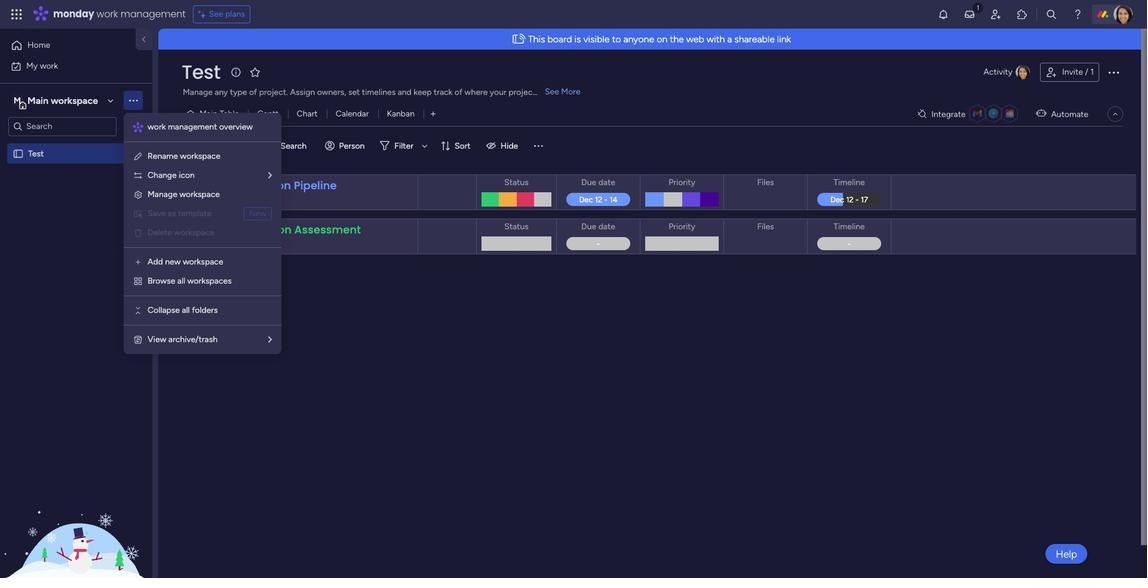 Task type: vqa. For each thing, say whether or not it's contained in the screenshot.
middle work
yes



Task type: describe. For each thing, give the bounding box(es) containing it.
post production assessment
[[206, 222, 361, 237]]

all for browse
[[177, 276, 185, 286]]

see more link
[[544, 86, 582, 98]]

angle down image
[[243, 141, 249, 150]]

2 due date from the top
[[582, 222, 615, 232]]

date for 1st due date field from the bottom
[[599, 222, 615, 232]]

assessment
[[295, 222, 361, 237]]

work for monday
[[97, 7, 118, 21]]

calendar button
[[327, 105, 378, 124]]

web
[[686, 33, 704, 45]]

anyone
[[624, 33, 654, 45]]

visible
[[584, 33, 610, 45]]

manage for manage workspace
[[148, 189, 177, 200]]

person button
[[320, 136, 372, 155]]

rename
[[148, 151, 178, 161]]

pipeline
[[294, 178, 337, 193]]

sort button
[[436, 136, 478, 155]]

add new group
[[204, 272, 262, 282]]

production for post
[[232, 222, 292, 237]]

lottie animation element
[[0, 458, 152, 578]]

1 status from the top
[[504, 177, 529, 188]]

/
[[1085, 67, 1089, 77]]

date for 2nd due date field from the bottom
[[599, 177, 615, 188]]

see more
[[545, 87, 581, 97]]

work for my
[[40, 61, 58, 71]]

calendar
[[336, 109, 369, 119]]

workspace for manage workspace
[[179, 189, 220, 200]]

timelines
[[362, 87, 396, 97]]

due for 1st due date field from the bottom
[[582, 222, 597, 232]]

workspace image
[[11, 94, 23, 107]]

change icon image
[[133, 171, 143, 180]]

2 priority from the top
[[669, 222, 696, 232]]

new project button
[[181, 136, 237, 155]]

invite / 1 button
[[1040, 63, 1100, 82]]

your
[[490, 87, 507, 97]]

list arrow image for view archive/trash
[[268, 336, 272, 344]]

archive/trash
[[168, 335, 218, 345]]

set
[[348, 87, 360, 97]]

workspace for main workspace
[[51, 95, 98, 106]]

1 files from the top
[[757, 177, 774, 188]]

filter
[[395, 141, 413, 151]]

collapse all folders image
[[133, 306, 143, 316]]

see plans button
[[193, 5, 250, 23]]

see for see plans
[[209, 9, 223, 19]]

menu image
[[533, 140, 545, 152]]

view archive/trash
[[148, 335, 218, 345]]

integrate
[[932, 109, 966, 119]]

2 priority field from the top
[[666, 221, 699, 234]]

chart
[[297, 109, 318, 119]]

monday
[[53, 7, 94, 21]]

notifications image
[[938, 8, 950, 20]]

invite / 1
[[1062, 67, 1094, 77]]

table
[[220, 109, 239, 119]]

add for add new group
[[204, 272, 220, 282]]

post
[[206, 222, 229, 237]]

stands.
[[538, 87, 564, 97]]

sort
[[455, 141, 471, 151]]

folders
[[192, 305, 218, 316]]

Search in workspace field
[[25, 120, 100, 133]]

test list box
[[0, 141, 152, 325]]

workspace options image
[[127, 95, 139, 107]]

board
[[548, 33, 572, 45]]

keep
[[414, 87, 432, 97]]

test inside field
[[206, 178, 229, 193]]

workspace for delete workspace
[[174, 228, 215, 238]]

any
[[215, 87, 228, 97]]

animation image
[[509, 29, 528, 49]]

due for 2nd due date field from the bottom
[[582, 177, 597, 188]]

rename workspace
[[148, 151, 220, 161]]

see for see more
[[545, 87, 559, 97]]

monday work management
[[53, 7, 186, 21]]

2 status field from the top
[[501, 221, 532, 234]]

menu item containing save as template
[[133, 207, 272, 221]]

project
[[205, 140, 232, 151]]

list arrow image for change icon
[[268, 172, 272, 180]]

2 status from the top
[[504, 222, 529, 232]]

and
[[398, 87, 412, 97]]

menu containing work management overview
[[124, 113, 281, 354]]

rename workspace image
[[133, 152, 143, 161]]

management inside menu
[[168, 122, 217, 132]]

browse
[[148, 276, 175, 286]]

type
[[230, 87, 247, 97]]

as
[[168, 209, 176, 219]]

Test field
[[179, 59, 223, 85]]

chart button
[[288, 105, 327, 124]]

1 due date field from the top
[[579, 176, 618, 189]]

gantt
[[257, 109, 279, 119]]

2 files field from the top
[[754, 221, 777, 234]]

james peterson image
[[1114, 5, 1133, 24]]

2 files from the top
[[757, 222, 774, 232]]

invite
[[1062, 67, 1083, 77]]

delete workspace image
[[133, 228, 143, 238]]

view archive/trash image
[[133, 335, 143, 345]]

new for workspace
[[165, 257, 181, 267]]

add new workspace image
[[133, 258, 143, 267]]

collapse
[[148, 305, 180, 316]]

home
[[27, 40, 50, 50]]

change icon
[[148, 170, 195, 180]]

2 of from the left
[[455, 87, 463, 97]]

add for add new workspace
[[148, 257, 163, 267]]

main workspace
[[27, 95, 98, 106]]

Search field
[[278, 137, 313, 154]]

manage workspace
[[148, 189, 220, 200]]

1 priority field from the top
[[666, 176, 699, 189]]

change
[[148, 170, 177, 180]]

manage workspace image
[[133, 190, 143, 200]]

to
[[612, 33, 621, 45]]

production for test
[[232, 178, 291, 193]]

link
[[777, 33, 791, 45]]

help
[[1056, 548, 1077, 560]]

my work button
[[7, 56, 128, 76]]

save as template
[[148, 209, 212, 219]]

home button
[[7, 36, 128, 55]]

help image
[[1072, 8, 1084, 20]]



Task type: locate. For each thing, give the bounding box(es) containing it.
main for main workspace
[[27, 95, 48, 106]]

1 due from the top
[[582, 177, 597, 188]]

all
[[177, 276, 185, 286], [182, 305, 190, 316]]

show board description image
[[229, 66, 243, 78]]

2 timeline from the top
[[834, 222, 865, 232]]

Timeline field
[[831, 176, 868, 189], [831, 221, 868, 234]]

hide
[[501, 141, 518, 151]]

2 horizontal spatial work
[[148, 122, 166, 132]]

management
[[121, 7, 186, 21], [168, 122, 217, 132]]

0 horizontal spatial of
[[249, 87, 257, 97]]

automate
[[1051, 109, 1089, 119]]

see inside button
[[209, 9, 223, 19]]

0 horizontal spatial work
[[40, 61, 58, 71]]

browse all workspaces image
[[133, 277, 143, 286]]

1 image
[[973, 1, 984, 14]]

1 vertical spatial priority field
[[666, 221, 699, 234]]

save
[[148, 209, 166, 219]]

work
[[97, 7, 118, 21], [40, 61, 58, 71], [148, 122, 166, 132]]

more
[[561, 87, 581, 97]]

list arrow image
[[268, 172, 272, 180], [268, 336, 272, 344]]

1 vertical spatial files field
[[754, 221, 777, 234]]

gantt button
[[248, 105, 288, 124]]

1 vertical spatial test
[[28, 148, 44, 159]]

main right workspace image
[[27, 95, 48, 106]]

1
[[1091, 67, 1094, 77]]

1 vertical spatial work
[[40, 61, 58, 71]]

lottie animation image
[[0, 458, 152, 578]]

manage
[[183, 87, 213, 97], [148, 189, 177, 200]]

1 vertical spatial priority
[[669, 222, 696, 232]]

workspace inside menu item
[[174, 228, 215, 238]]

m
[[14, 95, 21, 105]]

menu
[[124, 113, 281, 354]]

workspace down 'template'
[[174, 228, 215, 238]]

of right track
[[455, 87, 463, 97]]

add inside "button"
[[204, 272, 220, 282]]

group
[[240, 272, 262, 282]]

0 vertical spatial see
[[209, 9, 223, 19]]

test production pipeline
[[206, 178, 337, 193]]

manage for manage any type of project. assign owners, set timelines and keep track of where your project stands.
[[183, 87, 213, 97]]

2 due from the top
[[582, 222, 597, 232]]

Files field
[[754, 176, 777, 189], [754, 221, 777, 234]]

0 vertical spatial list arrow image
[[268, 172, 272, 180]]

add
[[148, 257, 163, 267], [204, 272, 220, 282]]

option
[[0, 143, 152, 145]]

1 vertical spatial due
[[582, 222, 597, 232]]

shareable
[[735, 33, 775, 45]]

2 date from the top
[[599, 222, 615, 232]]

work up rename
[[148, 122, 166, 132]]

0 vertical spatial due date field
[[579, 176, 618, 189]]

add down add new workspace
[[204, 272, 220, 282]]

1 vertical spatial manage
[[148, 189, 177, 200]]

due date
[[582, 177, 615, 188], [582, 222, 615, 232]]

project
[[509, 87, 536, 97]]

0 vertical spatial add
[[148, 257, 163, 267]]

0 vertical spatial files field
[[754, 176, 777, 189]]

1 vertical spatial list arrow image
[[268, 336, 272, 344]]

add new workspace
[[148, 257, 223, 267]]

workspace up 'search in workspace' field
[[51, 95, 98, 106]]

manage inside menu
[[148, 189, 177, 200]]

see
[[209, 9, 223, 19], [545, 87, 559, 97]]

1 vertical spatial add
[[204, 272, 220, 282]]

work inside my work button
[[40, 61, 58, 71]]

0 horizontal spatial see
[[209, 9, 223, 19]]

due
[[582, 177, 597, 188], [582, 222, 597, 232]]

1 vertical spatial new
[[249, 209, 267, 219]]

filter button
[[375, 136, 432, 155]]

0 vertical spatial all
[[177, 276, 185, 286]]

1 timeline field from the top
[[831, 176, 868, 189]]

owners,
[[317, 87, 346, 97]]

0 vertical spatial files
[[757, 177, 774, 188]]

kanban button
[[378, 105, 424, 124]]

Priority field
[[666, 176, 699, 189], [666, 221, 699, 234]]

browse all workspaces
[[148, 276, 232, 286]]

work right my
[[40, 61, 58, 71]]

icon
[[179, 170, 195, 180]]

test
[[182, 59, 220, 85], [28, 148, 44, 159], [206, 178, 229, 193]]

production down "v2 search" image
[[232, 178, 291, 193]]

delete
[[148, 228, 172, 238]]

1 vertical spatial timeline
[[834, 222, 865, 232]]

0 vertical spatial work
[[97, 7, 118, 21]]

main table button
[[181, 105, 248, 124]]

0 vertical spatial new
[[165, 257, 181, 267]]

new left group
[[222, 272, 238, 282]]

2 vertical spatial work
[[148, 122, 166, 132]]

this  board is visible to anyone on the web with a shareable link
[[528, 33, 791, 45]]

2 timeline field from the top
[[831, 221, 868, 234]]

kanban
[[387, 109, 415, 119]]

work management overview
[[148, 122, 253, 132]]

new for group
[[222, 272, 238, 282]]

workspace selection element
[[11, 94, 100, 109]]

new for new
[[249, 209, 267, 219]]

1 vertical spatial status
[[504, 222, 529, 232]]

menu item
[[133, 207, 272, 221]]

workspace
[[51, 95, 98, 106], [180, 151, 220, 161], [179, 189, 220, 200], [174, 228, 215, 238], [183, 257, 223, 267]]

a
[[727, 33, 732, 45]]

new up browse
[[165, 257, 181, 267]]

1 vertical spatial management
[[168, 122, 217, 132]]

production inside the test production pipeline field
[[232, 178, 291, 193]]

new up post production assessment
[[249, 209, 267, 219]]

priority
[[669, 177, 696, 188], [669, 222, 696, 232]]

is
[[575, 33, 581, 45]]

track
[[434, 87, 453, 97]]

see plans
[[209, 9, 245, 19]]

0 vertical spatial management
[[121, 7, 186, 21]]

this
[[528, 33, 545, 45]]

1 vertical spatial date
[[599, 222, 615, 232]]

my
[[26, 61, 38, 71]]

0 vertical spatial due date
[[582, 177, 615, 188]]

Test Production Pipeline field
[[203, 178, 340, 194]]

delete workspace
[[148, 228, 215, 238]]

1 vertical spatial due date field
[[579, 221, 618, 234]]

0 horizontal spatial main
[[27, 95, 48, 106]]

activity button
[[979, 63, 1036, 82]]

production right post at left
[[232, 222, 292, 237]]

on
[[657, 33, 668, 45]]

0 horizontal spatial add
[[148, 257, 163, 267]]

main inside the workspace selection element
[[27, 95, 48, 106]]

1 horizontal spatial add
[[204, 272, 220, 282]]

all left folders
[[182, 305, 190, 316]]

work right monday
[[97, 7, 118, 21]]

date
[[599, 177, 615, 188], [599, 222, 615, 232]]

dapulse integrations image
[[918, 110, 927, 119]]

1 due date from the top
[[582, 177, 615, 188]]

1 list arrow image from the top
[[268, 172, 272, 180]]

production
[[232, 178, 291, 193], [232, 222, 292, 237]]

overview
[[219, 122, 253, 132]]

1 vertical spatial timeline field
[[831, 221, 868, 234]]

main for main table
[[200, 109, 218, 119]]

0 horizontal spatial new
[[186, 140, 203, 151]]

where
[[465, 87, 488, 97]]

activity
[[984, 67, 1013, 77]]

test right icon
[[206, 178, 229, 193]]

manage down the change
[[148, 189, 177, 200]]

project.
[[259, 87, 288, 97]]

1 vertical spatial due date
[[582, 222, 615, 232]]

0 vertical spatial status
[[504, 177, 529, 188]]

main table
[[200, 109, 239, 119]]

0 vertical spatial due
[[582, 177, 597, 188]]

public board image
[[13, 148, 24, 159]]

manage down test field
[[183, 87, 213, 97]]

workspace for rename workspace
[[180, 151, 220, 161]]

main inside 'button'
[[200, 109, 218, 119]]

main up work management overview
[[200, 109, 218, 119]]

new project
[[186, 140, 232, 151]]

arrow down image
[[418, 139, 432, 153]]

of right type
[[249, 87, 257, 97]]

the
[[670, 33, 684, 45]]

test up "any"
[[182, 59, 220, 85]]

plans
[[225, 9, 245, 19]]

add view image
[[431, 110, 436, 119]]

inbox image
[[964, 8, 976, 20]]

assign
[[290, 87, 315, 97]]

select product image
[[11, 8, 23, 20]]

1 files field from the top
[[754, 176, 777, 189]]

1 horizontal spatial work
[[97, 7, 118, 21]]

add to favorites image
[[249, 66, 261, 78]]

delete workspace menu item
[[133, 226, 272, 240]]

options image
[[1107, 65, 1121, 79]]

v2 search image
[[269, 139, 278, 153]]

1 horizontal spatial main
[[200, 109, 218, 119]]

work inside menu
[[148, 122, 166, 132]]

collapse all folders
[[148, 305, 218, 316]]

0 vertical spatial test
[[182, 59, 220, 85]]

new inside new project button
[[186, 140, 203, 151]]

workspace up 'template'
[[179, 189, 220, 200]]

0 vertical spatial date
[[599, 177, 615, 188]]

1 horizontal spatial new
[[222, 272, 238, 282]]

Status field
[[501, 176, 532, 189], [501, 221, 532, 234]]

1 horizontal spatial see
[[545, 87, 559, 97]]

template
[[178, 209, 212, 219]]

main
[[27, 95, 48, 106], [200, 109, 218, 119]]

workspaces
[[187, 276, 232, 286]]

see left 'more'
[[545, 87, 559, 97]]

production inside "post production assessment" field
[[232, 222, 292, 237]]

all for collapse
[[182, 305, 190, 316]]

1 vertical spatial status field
[[501, 221, 532, 234]]

1 status field from the top
[[501, 176, 532, 189]]

1 of from the left
[[249, 87, 257, 97]]

0 vertical spatial main
[[27, 95, 48, 106]]

help button
[[1046, 544, 1088, 564]]

1 vertical spatial production
[[232, 222, 292, 237]]

search everything image
[[1046, 8, 1058, 20]]

1 horizontal spatial of
[[455, 87, 463, 97]]

add new group button
[[182, 268, 267, 287]]

0 vertical spatial production
[[232, 178, 291, 193]]

0 vertical spatial priority
[[669, 177, 696, 188]]

2 list arrow image from the top
[[268, 336, 272, 344]]

service icon image
[[133, 209, 143, 219]]

1 vertical spatial all
[[182, 305, 190, 316]]

Post Production Assessment field
[[203, 222, 364, 238]]

invite members image
[[990, 8, 1002, 20]]

collapse board header image
[[1111, 109, 1120, 119]]

apps image
[[1016, 8, 1028, 20]]

Due date field
[[579, 176, 618, 189], [579, 221, 618, 234]]

new for new project
[[186, 140, 203, 151]]

0 vertical spatial timeline
[[834, 177, 865, 188]]

1 vertical spatial new
[[222, 272, 238, 282]]

new inside menu item
[[249, 209, 267, 219]]

all down add new workspace
[[177, 276, 185, 286]]

0 vertical spatial status field
[[501, 176, 532, 189]]

new
[[186, 140, 203, 151], [249, 209, 267, 219]]

0 vertical spatial new
[[186, 140, 203, 151]]

workspace down new project
[[180, 151, 220, 161]]

0 vertical spatial manage
[[183, 87, 213, 97]]

0 vertical spatial priority field
[[666, 176, 699, 189]]

1 horizontal spatial new
[[249, 209, 267, 219]]

1 vertical spatial see
[[545, 87, 559, 97]]

0 vertical spatial timeline field
[[831, 176, 868, 189]]

test right public board icon
[[28, 148, 44, 159]]

2 due date field from the top
[[579, 221, 618, 234]]

1 vertical spatial files
[[757, 222, 774, 232]]

with
[[707, 33, 725, 45]]

new up rename workspace
[[186, 140, 203, 151]]

1 date from the top
[[599, 177, 615, 188]]

1 horizontal spatial manage
[[183, 87, 213, 97]]

manage any type of project. assign owners, set timelines and keep track of where your project stands.
[[183, 87, 564, 97]]

0 horizontal spatial new
[[165, 257, 181, 267]]

test inside list box
[[28, 148, 44, 159]]

see left plans
[[209, 9, 223, 19]]

my work
[[26, 61, 58, 71]]

person
[[339, 141, 365, 151]]

0 horizontal spatial manage
[[148, 189, 177, 200]]

workspace up the "workspaces"
[[183, 257, 223, 267]]

1 vertical spatial main
[[200, 109, 218, 119]]

add right the add new workspace "icon"
[[148, 257, 163, 267]]

new inside add new group "button"
[[222, 272, 238, 282]]

1 timeline from the top
[[834, 177, 865, 188]]

2 vertical spatial test
[[206, 178, 229, 193]]

autopilot image
[[1036, 106, 1047, 121]]

1 priority from the top
[[669, 177, 696, 188]]



